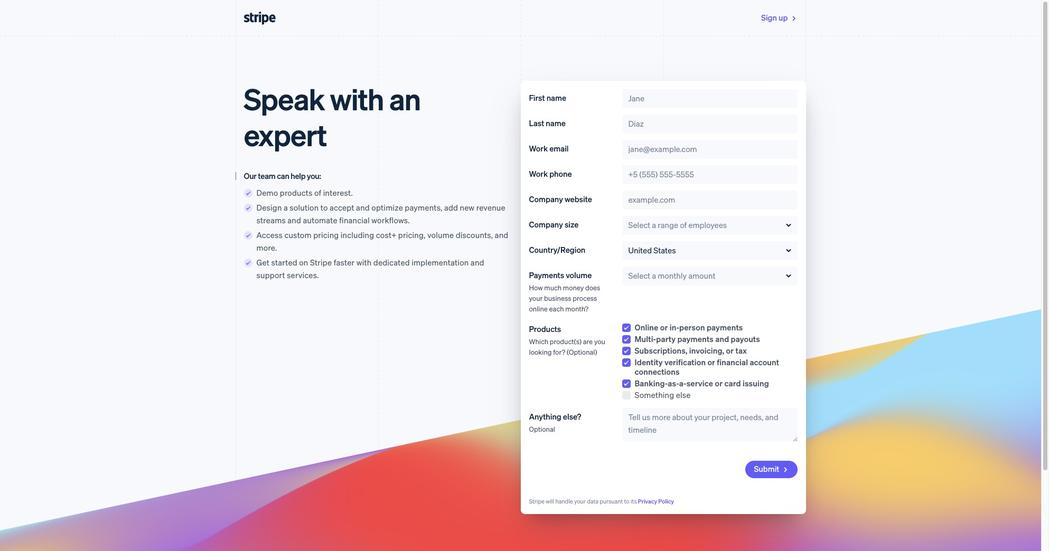 Task type: describe. For each thing, give the bounding box(es) containing it.
on
[[299, 257, 309, 268]]

and up invoicing, on the right bottom
[[716, 334, 730, 345]]

in-
[[670, 323, 680, 333]]

stripe will handle your data pursuant to its privacy policy
[[529, 499, 675, 506]]

interest.
[[323, 188, 353, 198]]

an
[[390, 80, 421, 117]]

or inside identity verification or financial account connections
[[708, 357, 716, 368]]

jane@example.com text field
[[623, 140, 798, 159]]

subscriptions,
[[635, 346, 688, 356]]

invoicing,
[[690, 346, 725, 356]]

banking-
[[635, 379, 668, 389]]

Jane text field
[[623, 89, 798, 108]]

streams
[[257, 215, 286, 226]]

data
[[587, 499, 599, 506]]

and right accept
[[356, 202, 370, 213]]

services.
[[287, 270, 319, 281]]

support
[[257, 270, 285, 281]]

country/region
[[529, 245, 586, 255]]

anything else?
[[529, 412, 582, 422]]

party
[[657, 334, 676, 345]]

to inside design a solution to accept and optimize payments, add new revenue streams and automate financial workflows.
[[321, 202, 328, 213]]

each month?
[[550, 305, 589, 314]]

product(s)
[[550, 337, 582, 346]]

financial inside identity verification or financial account connections
[[718, 357, 749, 368]]

last name
[[529, 118, 566, 128]]

and up custom
[[288, 215, 301, 226]]

else
[[677, 390, 691, 401]]

payments,
[[405, 202, 443, 213]]

something else
[[635, 390, 691, 401]]

or left card
[[716, 379, 723, 389]]

Diaz text field
[[623, 115, 798, 134]]

anything else? optional
[[529, 412, 582, 434]]

work phone
[[529, 169, 572, 179]]

up
[[779, 12, 788, 23]]

verification
[[665, 357, 706, 368]]

you
[[595, 337, 606, 346]]

money
[[563, 283, 584, 292]]

example.com text field
[[623, 191, 798, 210]]

optional
[[529, 425, 556, 434]]

1 vertical spatial payments
[[678, 334, 714, 345]]

payments volume how much money does your business process online each month?
[[529, 270, 601, 314]]

a-
[[680, 379, 687, 389]]

issuing
[[743, 379, 770, 389]]

get started on stripe faster with dedicated implementation and support services.
[[257, 257, 485, 281]]

custom
[[285, 230, 312, 241]]

you:
[[307, 171, 321, 181]]

automate
[[303, 215, 338, 226]]

and inside get started on stripe faster with dedicated implementation and support services.
[[471, 257, 485, 268]]

work email
[[529, 143, 569, 154]]

implementation
[[412, 257, 469, 268]]

your inside payments volume how much money does your business process online each month?
[[529, 294, 543, 303]]

card
[[725, 379, 742, 389]]

1 vertical spatial stripe
[[529, 499, 545, 506]]

discounts,
[[456, 230, 493, 241]]

Tell us more about your project, needs, and timeline text field
[[623, 409, 798, 443]]

person
[[680, 323, 706, 333]]

sign up
[[762, 12, 790, 23]]

will
[[546, 499, 555, 506]]

started
[[271, 257, 298, 268]]

privacy policy link
[[639, 499, 675, 506]]

submit button
[[746, 462, 798, 479]]

process
[[573, 294, 598, 303]]

0 vertical spatial payments
[[707, 323, 744, 333]]

online
[[529, 305, 548, 314]]

account
[[750, 357, 780, 368]]

financial inside design a solution to accept and optimize payments, add new revenue streams and automate financial workflows.
[[340, 215, 370, 226]]

pricing
[[314, 230, 339, 241]]

business
[[545, 294, 572, 303]]

pricing,
[[399, 230, 426, 241]]

new
[[460, 202, 475, 213]]

cost+
[[376, 230, 397, 241]]

first name
[[529, 93, 567, 103]]

1 horizontal spatial your
[[575, 499, 586, 506]]

are
[[584, 337, 593, 346]]

our
[[244, 171, 257, 181]]

speak
[[244, 80, 325, 117]]



Task type: vqa. For each thing, say whether or not it's contained in the screenshot.
bottommost 'payments'
yes



Task type: locate. For each thing, give the bounding box(es) containing it.
1 vertical spatial to
[[625, 499, 630, 506]]

payments volume
[[529, 270, 592, 281]]

1 vertical spatial your
[[575, 499, 586, 506]]

payments up payouts
[[707, 323, 744, 333]]

your
[[529, 294, 543, 303], [575, 499, 586, 506]]

subscriptions, invoicing, or tax
[[635, 346, 748, 356]]

1 vertical spatial with
[[357, 257, 372, 268]]

something
[[635, 390, 675, 401]]

1 vertical spatial financial
[[718, 357, 749, 368]]

stripe left will
[[529, 499, 545, 506]]

can
[[277, 171, 290, 181]]

and inside access custom pricing including cost+ pricing, volume discounts, and more.
[[495, 230, 509, 241]]

and down discounts,
[[471, 257, 485, 268]]

expert
[[244, 116, 327, 153]]

0 horizontal spatial to
[[321, 202, 328, 213]]

products
[[280, 188, 313, 198]]

and right discounts,
[[495, 230, 509, 241]]

faster
[[334, 257, 355, 268]]

0 vertical spatial to
[[321, 202, 328, 213]]

stripe
[[310, 257, 332, 268], [529, 499, 545, 506]]

as-
[[668, 379, 680, 389]]

design a solution to accept and optimize payments, add new revenue streams and automate financial workflows.
[[257, 202, 506, 226]]

stripe inside get started on stripe faster with dedicated implementation and support services.
[[310, 257, 332, 268]]

your left the data
[[575, 499, 586, 506]]

policy
[[659, 499, 675, 506]]

demo products of interest.
[[257, 188, 353, 198]]

or left the in-
[[661, 323, 669, 333]]

handle
[[556, 499, 573, 506]]

access
[[257, 230, 283, 241]]

access custom pricing including cost+ pricing, volume discounts, and more.
[[257, 230, 509, 253]]

stripe logo link
[[242, 10, 278, 27]]

with right faster
[[357, 257, 372, 268]]

1 horizontal spatial financial
[[718, 357, 749, 368]]

0 vertical spatial your
[[529, 294, 543, 303]]

to
[[321, 202, 328, 213], [625, 499, 630, 506]]

volume
[[428, 230, 454, 241]]

stripe right 'on'
[[310, 257, 332, 268]]

for?
[[554, 348, 566, 357]]

sign
[[762, 12, 778, 23]]

how
[[529, 283, 543, 292]]

its
[[631, 499, 637, 506]]

a
[[284, 202, 288, 213]]

more.
[[257, 243, 277, 253]]

speak with an expert
[[244, 80, 421, 153]]

online or in-person payments
[[635, 323, 744, 333]]

demo
[[257, 188, 278, 198]]

1 horizontal spatial stripe
[[529, 499, 545, 506]]

with inside speak with an expert
[[330, 80, 384, 117]]

accept
[[330, 202, 355, 213]]

payouts
[[731, 334, 761, 345]]

optimize
[[372, 202, 403, 213]]

online
[[635, 323, 659, 333]]

dedicated
[[374, 257, 410, 268]]

payments down person
[[678, 334, 714, 345]]

and
[[356, 202, 370, 213], [288, 215, 301, 226], [495, 230, 509, 241], [471, 257, 485, 268], [716, 334, 730, 345]]

payments
[[707, 323, 744, 333], [678, 334, 714, 345]]

to left its
[[625, 499, 630, 506]]

which
[[529, 337, 549, 346]]

products
[[529, 324, 562, 335]]

company website
[[529, 194, 593, 205]]

much
[[545, 283, 562, 292]]

with inside get started on stripe faster with dedicated implementation and support services.
[[357, 257, 372, 268]]

service
[[687, 379, 714, 389]]

0 vertical spatial stripe
[[310, 257, 332, 268]]

identity verification or financial account connections
[[635, 357, 780, 377]]

your down how
[[529, 294, 543, 303]]

multi-
[[635, 334, 657, 345]]

pursuant
[[600, 499, 623, 506]]

design
[[257, 202, 282, 213]]

(optional)
[[567, 348, 598, 357]]

solution
[[290, 202, 319, 213]]

does
[[586, 283, 601, 292]]

add
[[445, 202, 458, 213]]

sign up link
[[762, 10, 798, 27]]

or left tax
[[727, 346, 734, 356]]

team
[[258, 171, 276, 181]]

get
[[257, 257, 270, 268]]

with left an
[[330, 80, 384, 117]]

0 vertical spatial with
[[330, 80, 384, 117]]

1 horizontal spatial to
[[625, 499, 630, 506]]

company size
[[529, 219, 579, 230]]

banking-as-a-service or card issuing
[[635, 379, 770, 389]]

financial up including
[[340, 215, 370, 226]]

0 horizontal spatial financial
[[340, 215, 370, 226]]

tax
[[736, 346, 748, 356]]

or
[[661, 323, 669, 333], [727, 346, 734, 356], [708, 357, 716, 368], [716, 379, 723, 389]]

0 horizontal spatial stripe
[[310, 257, 332, 268]]

financial down tax
[[718, 357, 749, 368]]

submit
[[755, 464, 782, 475]]

workflows.
[[372, 215, 410, 226]]

financial
[[340, 215, 370, 226], [718, 357, 749, 368]]

privacy
[[639, 499, 658, 506]]

connections
[[635, 367, 680, 377]]

with
[[330, 80, 384, 117], [357, 257, 372, 268]]

stripe logo image
[[244, 12, 276, 25]]

including
[[341, 230, 375, 241]]

revenue
[[477, 202, 506, 213]]

to up automate
[[321, 202, 328, 213]]

of
[[315, 188, 322, 198]]

0 vertical spatial financial
[[340, 215, 370, 226]]

0 horizontal spatial your
[[529, 294, 543, 303]]

or down invoicing, on the right bottom
[[708, 357, 716, 368]]

help
[[291, 171, 306, 181]]



